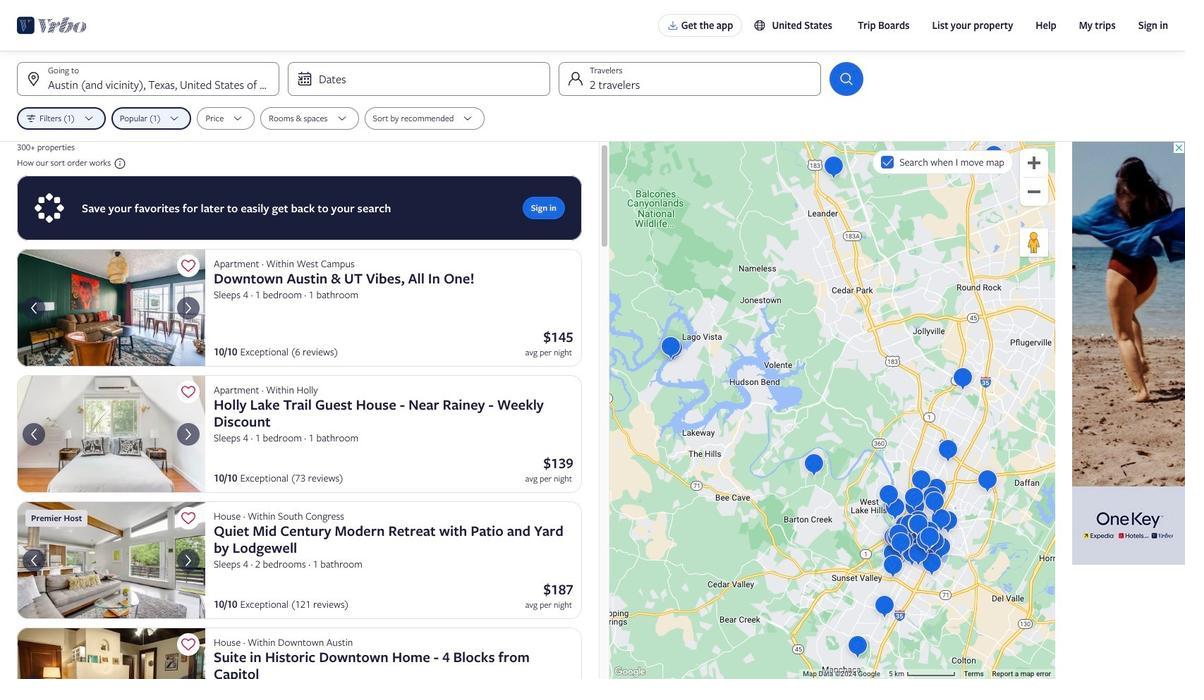 Task type: describe. For each thing, give the bounding box(es) containing it.
image of downtown austin & ut vibes, all in one! image
[[17, 249, 205, 367]]

show next image for holly lake trail guest house - near rainey - weekly discount image
[[180, 426, 197, 443]]

map region
[[610, 142, 1056, 680]]

room image
[[17, 376, 205, 493]]

show next image for downtown austin & ut vibes, all in one! image
[[180, 300, 197, 317]]

download the app button image
[[668, 20, 679, 31]]

search image
[[839, 71, 856, 88]]

show next image for quiet mid century modern retreat with patio and yard by lodgewell image
[[180, 552, 197, 569]]

welcome to the green door:  quiet mid century modern retreat with patio and yard image
[[17, 502, 205, 620]]



Task type: locate. For each thing, give the bounding box(es) containing it.
show previous image for quiet mid century modern retreat with patio and yard by lodgewell image
[[25, 552, 42, 569]]

google image
[[613, 666, 647, 680]]

small image
[[754, 19, 767, 32], [111, 157, 126, 170]]

show previous image for downtown austin & ut vibes, all in one! image
[[25, 300, 42, 317]]

1 vertical spatial small image
[[111, 157, 126, 170]]

show previous image for holly lake trail guest house - near rainey - weekly discount image
[[25, 426, 42, 443]]

0 horizontal spatial small image
[[111, 157, 126, 170]]

vrbo logo image
[[17, 14, 87, 37]]

0 vertical spatial small image
[[754, 19, 767, 32]]

bedroom facing bathroom & kitchen image
[[17, 628, 205, 680]]

1 horizontal spatial small image
[[754, 19, 767, 32]]



Task type: vqa. For each thing, say whether or not it's contained in the screenshot.
located?
no



